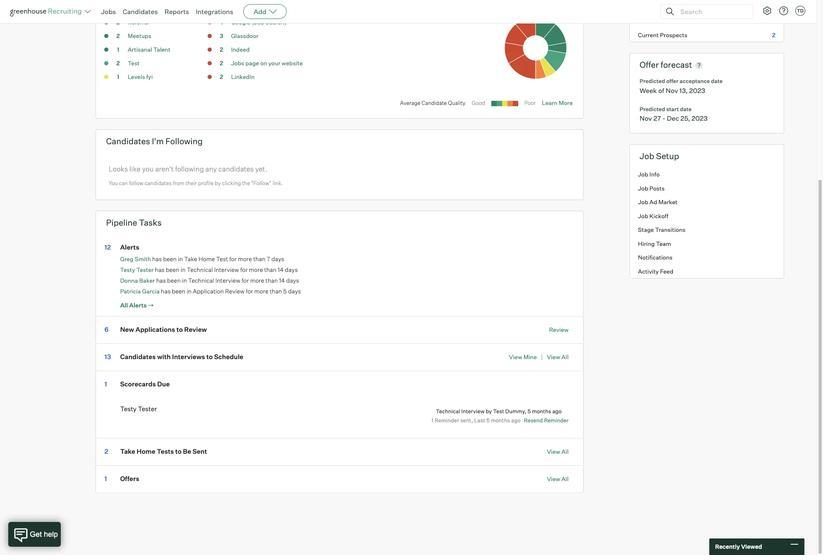 Task type: locate. For each thing, give the bounding box(es) containing it.
you
[[142, 165, 154, 173]]

1 horizontal spatial home
[[199, 256, 215, 263]]

2 view all link from the top
[[547, 449, 569, 456]]

home left tests
[[137, 448, 155, 456]]

1 link left offers
[[104, 475, 119, 484]]

google (job search) link
[[231, 19, 287, 26]]

job left ad
[[638, 199, 649, 206]]

0 horizontal spatial by
[[215, 180, 221, 187]]

2023 right 25,
[[692, 114, 708, 123]]

1 link left levels
[[110, 73, 126, 82]]

1 link left artisanal
[[110, 46, 126, 55]]

0 horizontal spatial reminder
[[435, 418, 459, 424]]

stage transitions link
[[630, 223, 784, 237]]

1 vertical spatial interview
[[216, 277, 240, 285]]

0 vertical spatial view all
[[547, 449, 569, 456]]

date up 25,
[[680, 106, 692, 112]]

(job
[[252, 19, 264, 26]]

1 vertical spatial test
[[216, 256, 228, 263]]

2 vertical spatial to
[[175, 448, 182, 456]]

review right application
[[225, 288, 245, 295]]

candidates left with
[[120, 353, 156, 362]]

0 vertical spatial testy
[[120, 266, 135, 273]]

1 vertical spatial view all link
[[547, 449, 569, 456]]

testy
[[120, 266, 135, 273], [120, 406, 137, 413]]

testy inside greg smith has been in take home test for more than 7 days testy tester has been in technical interview for more than 14 days donna baker has been in technical interview for more than 14 days patricia garcia has been in application review for more than 5 days
[[120, 266, 135, 273]]

candidates
[[219, 165, 254, 173], [145, 180, 172, 187]]

on
[[260, 60, 267, 67]]

0 horizontal spatial 5
[[283, 288, 287, 295]]

tester inside greg smith has been in take home test for more than 7 days testy tester has been in technical interview for more than 14 days donna baker has been in technical interview for more than 14 days patricia garcia has been in application review for more than 5 days
[[136, 266, 154, 273]]

sent
[[193, 448, 207, 456]]

2 horizontal spatial 5
[[528, 408, 531, 415]]

testy down scorecards
[[120, 406, 137, 413]]

3 link
[[213, 32, 230, 41]]

candidates down aren't
[[145, 180, 172, 187]]

1 vertical spatial months
[[491, 418, 510, 424]]

1 vertical spatial testy
[[120, 406, 137, 413]]

view all
[[547, 449, 569, 456], [547, 476, 569, 483]]

1 horizontal spatial nov
[[666, 86, 679, 95]]

schedule
[[214, 353, 243, 362]]

activity feed
[[638, 268, 674, 275]]

candidate
[[422, 100, 447, 106]]

1 horizontal spatial test
[[216, 256, 228, 263]]

1 vertical spatial jobs
[[231, 60, 244, 67]]

transitions
[[656, 226, 686, 234]]

1 predicted from the top
[[640, 78, 666, 85]]

0 vertical spatial candidates
[[219, 165, 254, 173]]

candidates for candidates link
[[123, 7, 158, 16]]

dec
[[667, 114, 680, 123]]

2 predicted from the top
[[640, 106, 666, 112]]

0 vertical spatial jobs
[[101, 7, 116, 16]]

alerts up greg
[[120, 243, 139, 252]]

2 vertical spatial test
[[493, 408, 504, 415]]

1 left artisanal
[[117, 46, 119, 53]]

months up resend reminder "link"
[[532, 408, 552, 415]]

alerts left →
[[129, 302, 147, 310]]

1 vertical spatial by
[[486, 408, 492, 415]]

fyi
[[146, 73, 153, 80]]

recently
[[716, 544, 740, 551]]

been right garcia
[[172, 288, 185, 295]]

predicted up 27
[[640, 106, 666, 112]]

jobs for jobs page on your website
[[231, 60, 244, 67]]

job for job posts
[[638, 185, 649, 192]]

in
[[178, 256, 183, 263], [181, 266, 186, 274], [182, 277, 187, 285], [187, 288, 192, 295]]

alerts
[[120, 243, 139, 252], [129, 302, 147, 310]]

Search text field
[[679, 6, 746, 18]]

to left be
[[175, 448, 182, 456]]

predicted start date nov 27 - dec 25, 2023
[[640, 106, 708, 123]]

for
[[230, 256, 237, 263], [240, 266, 248, 274], [242, 277, 249, 285], [246, 288, 253, 295]]

0 vertical spatial candidates
[[123, 7, 158, 16]]

jobs page on your website
[[231, 60, 303, 67]]

resend reminder link
[[524, 418, 569, 424]]

job left info
[[638, 171, 649, 178]]

0 horizontal spatial take
[[120, 448, 135, 456]]

2 for test
[[116, 60, 120, 67]]

1 link for google (job search)
[[213, 18, 230, 28]]

search)
[[266, 19, 287, 26]]

0 vertical spatial test
[[128, 60, 140, 67]]

date inside predicted start date nov 27 - dec 25, 2023
[[680, 106, 692, 112]]

by left "dummy,"
[[486, 408, 492, 415]]

14
[[278, 266, 284, 274], [279, 277, 285, 285]]

2 vertical spatial technical
[[436, 408, 460, 415]]

1 horizontal spatial date
[[711, 78, 723, 85]]

0 horizontal spatial review
[[184, 326, 207, 334]]

indeed link
[[231, 46, 250, 53]]

predicted for 27
[[640, 106, 666, 112]]

jobs down the indeed
[[231, 60, 244, 67]]

to right applications on the bottom of the page
[[177, 326, 183, 334]]

0 vertical spatial nov
[[666, 86, 679, 95]]

more
[[559, 99, 573, 106]]

0 vertical spatial date
[[711, 78, 723, 85]]

reminder right resend
[[544, 418, 569, 424]]

configure image
[[763, 6, 773, 16]]

2 link for meetups
[[110, 32, 126, 41]]

has right testy tester link
[[155, 266, 165, 274]]

candidates up the like at the left
[[106, 136, 150, 147]]

reminder left sent,
[[435, 418, 459, 424]]

job up stage
[[638, 213, 649, 220]]

average candidate quality
[[400, 100, 466, 106]]

predicted inside predicted start date nov 27 - dec 25, 2023
[[640, 106, 666, 112]]

current
[[638, 31, 659, 38]]

levels
[[128, 73, 145, 80]]

yet.
[[255, 165, 268, 173]]

interview
[[214, 266, 239, 274], [216, 277, 240, 285], [462, 408, 485, 415]]

been right the smith
[[163, 256, 177, 263]]

2 link for linkedin
[[213, 73, 230, 82]]

0 vertical spatial view all link
[[547, 354, 569, 361]]

job up job info
[[640, 151, 655, 161]]

view mine | view all
[[509, 353, 569, 361]]

by right profile
[[215, 180, 221, 187]]

1 horizontal spatial take
[[184, 256, 197, 263]]

all
[[120, 302, 128, 310], [562, 354, 569, 361], [562, 449, 569, 456], [562, 476, 569, 483]]

technical
[[187, 266, 213, 274], [188, 277, 214, 285], [436, 408, 460, 415]]

1 horizontal spatial months
[[532, 408, 552, 415]]

2023 for nov 27 - dec 25, 2023
[[692, 114, 708, 123]]

1 horizontal spatial jobs
[[231, 60, 244, 67]]

job for job info
[[638, 171, 649, 178]]

2023 inside predicted start date nov 27 - dec 25, 2023
[[692, 114, 708, 123]]

take up offers
[[120, 448, 135, 456]]

1 link left scorecards
[[104, 381, 119, 389]]

review up view mine | view all in the bottom right of the page
[[550, 327, 569, 334]]

1 vertical spatial to
[[207, 353, 213, 362]]

1 vertical spatial predicted
[[640, 106, 666, 112]]

1
[[220, 19, 223, 26], [117, 46, 119, 53], [117, 73, 119, 80], [104, 381, 107, 389], [432, 418, 434, 424], [104, 475, 107, 484]]

ago up resend reminder "link"
[[553, 408, 562, 415]]

0 horizontal spatial home
[[137, 448, 155, 456]]

2 link for indeed
[[213, 46, 230, 55]]

test up application
[[216, 256, 228, 263]]

3 view all link from the top
[[547, 476, 569, 483]]

testy down greg
[[120, 266, 135, 273]]

1 horizontal spatial ago
[[553, 408, 562, 415]]

garcia
[[142, 288, 160, 295]]

market
[[659, 199, 678, 206]]

reports link
[[165, 7, 189, 16]]

tester down scorecards due
[[138, 406, 157, 413]]

1 link up 3 at the left of page
[[213, 18, 230, 28]]

offer
[[640, 60, 659, 70]]

date right acceptance
[[711, 78, 723, 85]]

0 horizontal spatial jobs
[[101, 7, 116, 16]]

1 vertical spatial date
[[680, 106, 692, 112]]

can
[[119, 180, 128, 187]]

1 vertical spatial nov
[[640, 114, 652, 123]]

1 horizontal spatial reminder
[[544, 418, 569, 424]]

review up interviews
[[184, 326, 207, 334]]

viewed
[[742, 544, 763, 551]]

talent
[[153, 46, 170, 53]]

ago down "dummy,"
[[512, 418, 521, 424]]

1 testy from the top
[[120, 266, 135, 273]]

2 testy from the top
[[120, 406, 137, 413]]

0 vertical spatial predicted
[[640, 78, 666, 85]]

1 vertical spatial 5
[[528, 408, 531, 415]]

2 for meetups
[[116, 32, 120, 39]]

jobs left candidates link
[[101, 7, 116, 16]]

test up levels
[[128, 60, 140, 67]]

0 vertical spatial tester
[[136, 266, 154, 273]]

0 horizontal spatial date
[[680, 106, 692, 112]]

view all for take home tests to be sent
[[547, 449, 569, 456]]

jobs for jobs
[[101, 7, 116, 16]]

add button
[[243, 4, 287, 19]]

2 vertical spatial view all link
[[547, 476, 569, 483]]

0 vertical spatial months
[[532, 408, 552, 415]]

1 left sent,
[[432, 418, 434, 424]]

1 link for levels fyi
[[110, 73, 126, 82]]

any
[[206, 165, 217, 173]]

be
[[183, 448, 191, 456]]

1 vertical spatial candidates
[[106, 136, 150, 147]]

view all link for offers
[[547, 476, 569, 483]]

poor
[[525, 100, 536, 106]]

setup
[[657, 151, 680, 161]]

2 horizontal spatial test
[[493, 408, 504, 415]]

td
[[798, 8, 804, 14]]

offers
[[120, 475, 139, 484]]

1 vertical spatial ago
[[512, 418, 521, 424]]

candidates up clicking
[[219, 165, 254, 173]]

to left schedule
[[207, 353, 213, 362]]

2 link for referral
[[110, 18, 126, 28]]

1 vertical spatial 2023
[[692, 114, 708, 123]]

artisanal talent link
[[128, 46, 170, 53]]

2023 inside predicted offer acceptance date week of nov 13, 2023
[[690, 86, 706, 95]]

0 vertical spatial by
[[215, 180, 221, 187]]

1 vertical spatial alerts
[[129, 302, 147, 310]]

candidates up referral
[[123, 7, 158, 16]]

2 vertical spatial interview
[[462, 408, 485, 415]]

predicted offer acceptance date week of nov 13, 2023
[[640, 78, 723, 95]]

predicted up week
[[640, 78, 666, 85]]

1 vertical spatial 14
[[279, 277, 285, 285]]

2 view all from the top
[[547, 476, 569, 483]]

6
[[104, 326, 109, 334]]

0 horizontal spatial candidates
[[145, 180, 172, 187]]

jobs
[[101, 7, 116, 16], [231, 60, 244, 67]]

2023 down acceptance
[[690, 86, 706, 95]]

linkedin
[[231, 73, 255, 80]]

2023 for week of nov 13, 2023
[[690, 86, 706, 95]]

take up application
[[184, 256, 197, 263]]

0 horizontal spatial test
[[128, 60, 140, 67]]

following
[[166, 136, 203, 147]]

2 vertical spatial 5
[[487, 418, 490, 424]]

1 horizontal spatial by
[[486, 408, 492, 415]]

test left "dummy,"
[[493, 408, 504, 415]]

0 vertical spatial take
[[184, 256, 197, 263]]

1 view all link from the top
[[547, 354, 569, 361]]

months down "dummy,"
[[491, 418, 510, 424]]

home up application
[[199, 256, 215, 263]]

reminder
[[435, 418, 459, 424], [544, 418, 569, 424]]

7
[[267, 256, 270, 263]]

tester
[[136, 266, 154, 273], [138, 406, 157, 413]]

all inside view mine | view all
[[562, 354, 569, 361]]

nov down offer at the right top of page
[[666, 86, 679, 95]]

1 horizontal spatial candidates
[[219, 165, 254, 173]]

1 vertical spatial candidates
[[145, 180, 172, 187]]

looks like you aren't following any candidates yet.
[[109, 165, 268, 173]]

candidates for candidates i'm following
[[106, 136, 150, 147]]

1 horizontal spatial review
[[225, 288, 245, 295]]

week
[[640, 86, 657, 95]]

5
[[283, 288, 287, 295], [528, 408, 531, 415], [487, 418, 490, 424]]

0 horizontal spatial nov
[[640, 114, 652, 123]]

link.
[[273, 180, 283, 187]]

2 horizontal spatial review
[[550, 327, 569, 334]]

offer forecast
[[640, 60, 693, 70]]

12
[[104, 243, 111, 252]]

0 vertical spatial home
[[199, 256, 215, 263]]

donna baker link
[[120, 277, 155, 284]]

donna
[[120, 277, 138, 284]]

reports
[[165, 7, 189, 16]]

predicted inside predicted offer acceptance date week of nov 13, 2023
[[640, 78, 666, 85]]

1 view all from the top
[[547, 449, 569, 456]]

0 vertical spatial 5
[[283, 288, 287, 295]]

1 down 13
[[104, 381, 107, 389]]

the
[[242, 180, 250, 187]]

levels fyi link
[[128, 73, 153, 80]]

2 link
[[110, 18, 126, 28], [110, 32, 126, 41], [213, 46, 230, 55], [110, 59, 126, 69], [213, 59, 230, 69], [213, 73, 230, 82], [104, 448, 119, 456]]

2 vertical spatial candidates
[[120, 353, 156, 362]]

1 vertical spatial view all
[[547, 476, 569, 483]]

tester up baker
[[136, 266, 154, 273]]

date inside predicted offer acceptance date week of nov 13, 2023
[[711, 78, 723, 85]]

nov left 27
[[640, 114, 652, 123]]

0 vertical spatial 2023
[[690, 86, 706, 95]]

job left posts
[[638, 185, 649, 192]]

from
[[173, 180, 185, 187]]



Task type: vqa. For each thing, say whether or not it's contained in the screenshot.
E-
no



Task type: describe. For each thing, give the bounding box(es) containing it.
due
[[157, 381, 170, 389]]

technical inside technical interview by test dummy, 5 months ago 1 reminder sent, last 5 months ago resend reminder
[[436, 408, 460, 415]]

1 vertical spatial technical
[[188, 277, 214, 285]]

0 vertical spatial ago
[[553, 408, 562, 415]]

greg smith link
[[120, 256, 151, 263]]

integrations
[[196, 7, 233, 16]]

by inside technical interview by test dummy, 5 months ago 1 reminder sent, last 5 months ago resend reminder
[[486, 408, 492, 415]]

forecast
[[661, 60, 693, 70]]

to for tests
[[175, 448, 182, 456]]

scorecards
[[120, 381, 156, 389]]

new applications to review
[[120, 326, 207, 334]]

job posts
[[638, 185, 665, 192]]

take home tests to be sent
[[120, 448, 207, 456]]

stage
[[638, 226, 654, 234]]

testy tester
[[120, 406, 157, 413]]

resend
[[524, 418, 543, 424]]

been right baker
[[167, 277, 181, 285]]

technical interview by test dummy, 5 months ago 1 reminder sent, last 5 months ago resend reminder
[[432, 408, 569, 424]]

2 for linkedin
[[220, 73, 223, 80]]

6 link
[[104, 326, 119, 334]]

baker
[[139, 277, 155, 284]]

pipeline tasks
[[106, 218, 162, 228]]

page
[[246, 60, 259, 67]]

integrations link
[[196, 7, 233, 16]]

1 horizontal spatial 5
[[487, 418, 490, 424]]

test link
[[128, 60, 140, 67]]

hiring
[[638, 240, 655, 247]]

"follow"
[[251, 180, 272, 187]]

start
[[667, 106, 679, 112]]

prospecting
[[640, 11, 687, 22]]

team
[[656, 240, 672, 247]]

home inside greg smith has been in take home test for more than 7 days testy tester has been in technical interview for more than 14 days donna baker has been in technical interview for more than 14 days patricia garcia has been in application review for more than 5 days
[[199, 256, 215, 263]]

interviews
[[172, 353, 205, 362]]

glassdoor link
[[231, 32, 259, 39]]

13,
[[680, 86, 688, 95]]

indeed
[[231, 46, 250, 53]]

candidates for candidates with interviews to schedule
[[120, 353, 156, 362]]

2 for jobs page on your website
[[220, 60, 223, 67]]

td button
[[794, 4, 807, 17]]

greenhouse recruiting image
[[10, 7, 84, 17]]

kickoff
[[650, 213, 669, 220]]

job ad market link
[[630, 195, 784, 209]]

with
[[157, 353, 171, 362]]

profile
[[198, 180, 214, 187]]

1 left levels
[[117, 73, 119, 80]]

view mine link
[[509, 354, 537, 361]]

learn
[[542, 99, 558, 106]]

0 vertical spatial technical
[[187, 266, 213, 274]]

referral link
[[128, 19, 149, 26]]

0 horizontal spatial months
[[491, 418, 510, 424]]

meetups
[[128, 32, 151, 39]]

follow
[[129, 180, 144, 187]]

review inside greg smith has been in take home test for more than 7 days testy tester has been in technical interview for more than 14 days donna baker has been in technical interview for more than 14 days patricia garcia has been in application review for more than 5 days
[[225, 288, 245, 295]]

5 inside greg smith has been in take home test for more than 7 days testy tester has been in technical interview for more than 14 days donna baker has been in technical interview for more than 14 days patricia garcia has been in application review for more than 5 days
[[283, 288, 287, 295]]

dummy,
[[506, 408, 527, 415]]

1 vertical spatial take
[[120, 448, 135, 456]]

1 reminder from the left
[[435, 418, 459, 424]]

jobs page on your website link
[[231, 60, 303, 67]]

td button
[[796, 6, 806, 16]]

→
[[148, 302, 154, 310]]

nov inside predicted start date nov 27 - dec 25, 2023
[[640, 114, 652, 123]]

test inside technical interview by test dummy, 5 months ago 1 reminder sent, last 5 months ago resend reminder
[[493, 408, 504, 415]]

you can follow candidates from their profile by clicking the "follow" link.
[[109, 180, 283, 187]]

glassdoor
[[231, 32, 259, 39]]

1 down integrations link
[[220, 19, 223, 26]]

0 horizontal spatial ago
[[512, 418, 521, 424]]

has right the smith
[[152, 256, 162, 263]]

0 vertical spatial to
[[177, 326, 183, 334]]

3
[[220, 32, 223, 39]]

1 left offers
[[104, 475, 107, 484]]

testy tester link
[[120, 266, 154, 273]]

offer
[[667, 78, 679, 85]]

activity feed link
[[630, 265, 784, 279]]

ad
[[650, 199, 658, 206]]

1 vertical spatial tester
[[138, 406, 157, 413]]

candidates with interviews to schedule
[[120, 353, 243, 362]]

job ad market
[[638, 199, 678, 206]]

applications
[[136, 326, 175, 334]]

view all for offers
[[547, 476, 569, 483]]

0 vertical spatial alerts
[[120, 243, 139, 252]]

patricia
[[120, 288, 141, 295]]

been right testy tester link
[[166, 266, 179, 274]]

job for job ad market
[[638, 199, 649, 206]]

artisanal talent
[[128, 46, 170, 53]]

add
[[254, 7, 267, 16]]

last
[[475, 418, 486, 424]]

artisanal
[[128, 46, 152, 53]]

meetups link
[[128, 32, 151, 39]]

sent,
[[461, 418, 473, 424]]

1 link for artisanal talent
[[110, 46, 126, 55]]

learn more link
[[542, 99, 573, 106]]

predicted for week
[[640, 78, 666, 85]]

has right garcia
[[161, 288, 171, 295]]

to for interviews
[[207, 353, 213, 362]]

test inside greg smith has been in take home test for more than 7 days testy tester has been in technical interview for more than 14 days donna baker has been in technical interview for more than 14 days patricia garcia has been in application review for more than 5 days
[[216, 256, 228, 263]]

1 inside technical interview by test dummy, 5 months ago 1 reminder sent, last 5 months ago resend reminder
[[432, 418, 434, 424]]

posts
[[650, 185, 665, 192]]

2 link for test
[[110, 59, 126, 69]]

job setup
[[640, 151, 680, 161]]

0 vertical spatial interview
[[214, 266, 239, 274]]

learn more
[[542, 99, 573, 106]]

job for job kickoff
[[638, 213, 649, 220]]

2 for indeed
[[220, 46, 223, 53]]

candidates link
[[123, 7, 158, 16]]

greg smith has been in take home test for more than 7 days testy tester has been in technical interview for more than 14 days donna baker has been in technical interview for more than 14 days patricia garcia has been in application review for more than 5 days
[[120, 256, 301, 295]]

patricia garcia link
[[120, 288, 160, 295]]

their
[[186, 180, 197, 187]]

job kickoff
[[638, 213, 669, 220]]

notifications link
[[630, 251, 784, 265]]

27
[[654, 114, 661, 123]]

view all link for take home tests to be sent
[[547, 449, 569, 456]]

2 reminder from the left
[[544, 418, 569, 424]]

has right baker
[[156, 277, 166, 285]]

0 vertical spatial 14
[[278, 266, 284, 274]]

like
[[130, 165, 141, 173]]

job for job setup
[[640, 151, 655, 161]]

nov inside predicted offer acceptance date week of nov 13, 2023
[[666, 86, 679, 95]]

take inside greg smith has been in take home test for more than 7 days testy tester has been in technical interview for more than 14 days donna baker has been in technical interview for more than 14 days patricia garcia has been in application review for more than 5 days
[[184, 256, 197, 263]]

of
[[659, 86, 665, 95]]

new
[[120, 326, 134, 334]]

interview inside technical interview by test dummy, 5 months ago 1 reminder sent, last 5 months ago resend reminder
[[462, 408, 485, 415]]

1 vertical spatial home
[[137, 448, 155, 456]]

2 for referral
[[116, 19, 120, 26]]

candidates i'm following
[[106, 136, 203, 147]]

2 link for jobs page on your website
[[213, 59, 230, 69]]

13
[[104, 353, 111, 361]]

acceptance
[[680, 78, 710, 85]]

hiring team link
[[630, 237, 784, 251]]

13 link
[[104, 353, 119, 361]]

stage transitions
[[638, 226, 686, 234]]

following
[[175, 165, 204, 173]]



